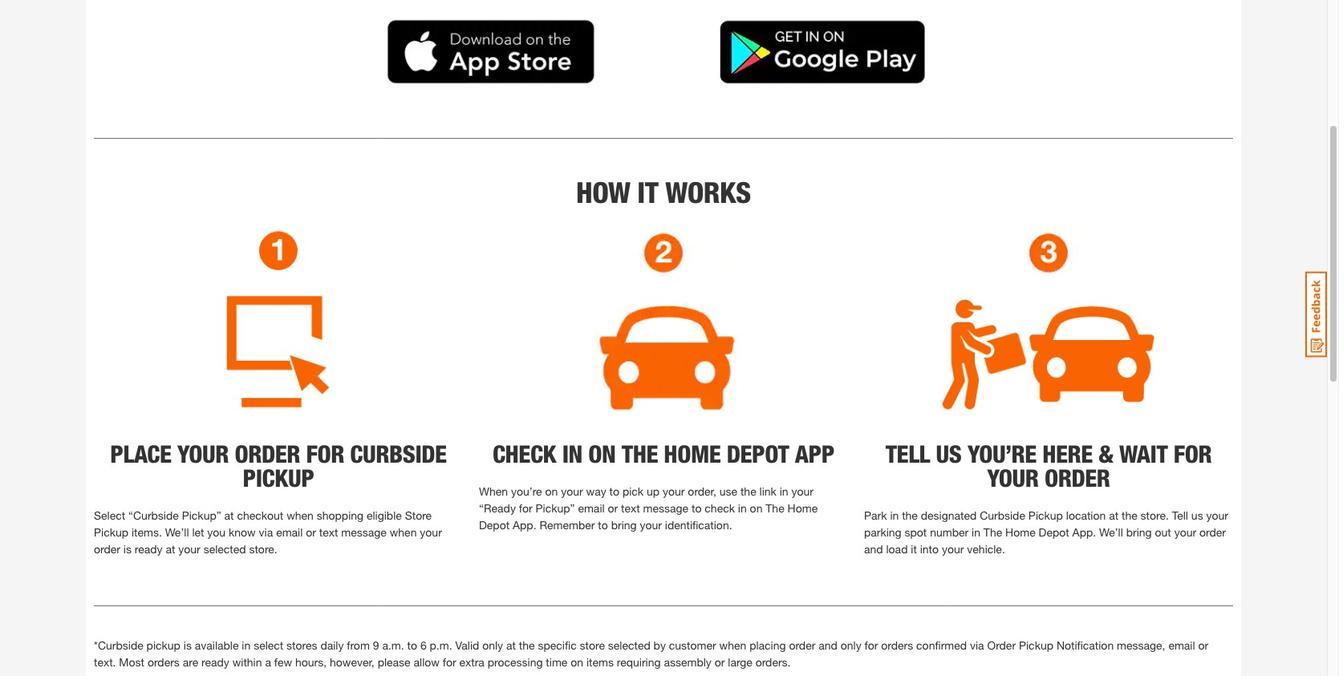 Task type: locate. For each thing, give the bounding box(es) containing it.
depot inside 'when you're on your way to pick up your order, use the link in your "ready for pickup" email or text message to check in on the home depot app. remember to bring your identification.'
[[479, 519, 510, 532]]

from
[[347, 639, 370, 652]]

your left way
[[561, 485, 583, 498]]

0 vertical spatial and
[[864, 543, 883, 556]]

0 horizontal spatial ready
[[135, 543, 163, 556]]

when
[[287, 509, 314, 523], [390, 526, 417, 539], [720, 639, 747, 652]]

and inside *curbside pickup is available in select stores daily from 9 a.m. to 6 p.m. valid only at the specific store selected by customer when placing order and only for orders confirmed via order pickup notification message, email or text. most orders are ready within a few hours, however, please allow for extra processing time on items requiring assembly or large orders.
[[819, 639, 838, 652]]

to left 6
[[407, 639, 417, 652]]

pickup inside park in the designated curbside pickup location at the store. tell us your parking spot number in the home depot app. we'll bring out your order and load it into your vehicle.
[[1029, 509, 1063, 523]]

1 vertical spatial is
[[184, 639, 192, 652]]

on right you're
[[545, 485, 558, 498]]

your down up
[[640, 519, 662, 532]]

message down up
[[643, 502, 689, 515]]

1 horizontal spatial order
[[789, 639, 816, 652]]

1 horizontal spatial email
[[578, 502, 605, 515]]

we'll left let
[[165, 526, 189, 539]]

bring
[[611, 519, 637, 532], [1127, 526, 1152, 539]]

for left confirmed at right bottom
[[865, 639, 878, 652]]

email down checkout
[[276, 526, 303, 539]]

for down p.m.
[[443, 655, 456, 669]]

1 horizontal spatial for
[[1174, 440, 1212, 469]]

how
[[576, 175, 630, 209]]

at right location
[[1109, 509, 1119, 523]]

for inside 'place your order for curbside pickup'
[[306, 440, 344, 469]]

order up orders.
[[789, 639, 816, 652]]

1 vertical spatial when
[[390, 526, 417, 539]]

here
[[1043, 440, 1093, 469]]

curbside
[[980, 509, 1026, 523]]

2 vertical spatial email
[[1169, 639, 1195, 652]]

order
[[235, 440, 300, 469], [1045, 464, 1110, 493]]

0 horizontal spatial selected
[[204, 543, 246, 556]]

when right checkout
[[287, 509, 314, 523]]

store. down 'know'
[[249, 543, 277, 556]]

on down 'link' at the right bottom of the page
[[750, 502, 763, 515]]

order
[[1200, 526, 1226, 539], [94, 543, 120, 556], [789, 639, 816, 652]]

pickup left location
[[1029, 509, 1063, 523]]

assembly
[[664, 655, 712, 669]]

1 horizontal spatial order
[[1045, 464, 1110, 493]]

1 horizontal spatial only
[[841, 639, 862, 652]]

1 horizontal spatial message
[[643, 502, 689, 515]]

for down you're
[[519, 502, 533, 515]]

in up the within
[[242, 639, 251, 652]]

designated
[[921, 509, 977, 523]]

order inside *curbside pickup is available in select stores daily from 9 a.m. to 6 p.m. valid only at the specific store selected by customer when placing order and only for orders confirmed via order pickup notification message, email or text. most orders are ready within a few hours, however, please allow for extra processing time on items requiring assembly or large orders.
[[789, 639, 816, 652]]

orders down pickup
[[148, 655, 180, 669]]

bring down pick
[[611, 519, 637, 532]]

pickup" up let
[[182, 509, 221, 523]]

0 horizontal spatial when
[[287, 509, 314, 523]]

extra
[[459, 655, 485, 669]]

0 horizontal spatial pickup"
[[182, 509, 221, 523]]

message,
[[1117, 639, 1166, 652]]

tell
[[886, 440, 930, 469]]

store. up out
[[1141, 509, 1169, 523]]

and
[[864, 543, 883, 556], [819, 639, 838, 652]]

2 for from the left
[[1174, 440, 1212, 469]]

0 horizontal spatial order
[[94, 543, 120, 556]]

0 vertical spatial message
[[643, 502, 689, 515]]

email right message,
[[1169, 639, 1195, 652]]

the
[[622, 440, 658, 469]]

2 horizontal spatial when
[[720, 639, 747, 652]]

1 vertical spatial it
[[911, 543, 917, 556]]

depot
[[479, 519, 510, 532], [1039, 526, 1070, 539]]

1 vertical spatial order
[[94, 543, 120, 556]]

pickup" up the remember
[[536, 502, 575, 515]]

0 horizontal spatial bring
[[611, 519, 637, 532]]

1 vertical spatial the
[[984, 526, 1003, 539]]

2 horizontal spatial for
[[865, 639, 878, 652]]

1 vertical spatial and
[[819, 639, 838, 652]]

2 horizontal spatial on
[[750, 502, 763, 515]]

1 vertical spatial ready
[[201, 655, 229, 669]]

1 horizontal spatial depot
[[1039, 526, 1070, 539]]

customer
[[669, 639, 716, 652]]

your right 'link' at the right bottom of the page
[[792, 485, 814, 498]]

for up shopping
[[306, 440, 344, 469]]

store.
[[1141, 509, 1169, 523], [249, 543, 277, 556]]

0 horizontal spatial depot
[[479, 519, 510, 532]]

2 horizontal spatial order
[[1200, 526, 1226, 539]]

0 vertical spatial for
[[519, 502, 533, 515]]

0 horizontal spatial app.
[[513, 519, 537, 532]]

items.
[[132, 526, 162, 539]]

1 horizontal spatial text
[[621, 502, 640, 515]]

and right placing
[[819, 639, 838, 652]]

pickup inside *curbside pickup is available in select stores daily from 9 a.m. to 6 p.m. valid only at the specific store selected by customer when placing order and only for orders confirmed via order pickup notification message, email or text. most orders are ready within a few hours, however, please allow for extra processing time on items requiring assembly or large orders.
[[1019, 639, 1054, 652]]

ready down available
[[201, 655, 229, 669]]

bring left out
[[1127, 526, 1152, 539]]

order up checkout
[[235, 440, 300, 469]]

app.
[[513, 519, 537, 532], [1073, 526, 1096, 539]]

home
[[788, 502, 818, 515], [1006, 526, 1036, 539]]

message inside 'when you're on your way to pick up your order, use the link in your "ready for pickup" email or text message to check in on the home depot app. remember to bring your identification.'
[[643, 502, 689, 515]]

ready inside select "curbside pickup" at checkout when shopping eligible store pickup items. we'll let you know via email or text message when your order is ready at your selected store.
[[135, 543, 163, 556]]

1 horizontal spatial pickup"
[[536, 502, 575, 515]]

0 horizontal spatial the
[[766, 502, 785, 515]]

in
[[780, 485, 789, 498], [738, 502, 747, 515], [890, 509, 899, 523], [972, 526, 981, 539], [242, 639, 251, 652]]

2 horizontal spatial email
[[1169, 639, 1195, 652]]

0 horizontal spatial only
[[482, 639, 503, 652]]

at up processing
[[506, 639, 516, 652]]

selected up requiring
[[608, 639, 651, 652]]

1 horizontal spatial bring
[[1127, 526, 1152, 539]]

1 vertical spatial pickup
[[94, 526, 128, 539]]

0 horizontal spatial orders
[[148, 655, 180, 669]]

1 vertical spatial store.
[[249, 543, 277, 556]]

email inside 'when you're on your way to pick up your order, use the link in your "ready for pickup" email or text message to check in on the home depot app. remember to bring your identification.'
[[578, 502, 605, 515]]

home inside 'when you're on your way to pick up your order, use the link in your "ready for pickup" email or text message to check in on the home depot app. remember to bring your identification.'
[[788, 502, 818, 515]]

0 horizontal spatial it
[[637, 175, 658, 209]]

0 horizontal spatial and
[[819, 639, 838, 652]]

2 vertical spatial pickup
[[1019, 639, 1054, 652]]

know
[[229, 526, 256, 539]]

for
[[306, 440, 344, 469], [1174, 440, 1212, 469]]

0 vertical spatial email
[[578, 502, 605, 515]]

1 horizontal spatial store.
[[1141, 509, 1169, 523]]

is down items.
[[123, 543, 132, 556]]

order down us
[[1200, 526, 1226, 539]]

we'll inside park in the designated curbside pickup location at the store. tell us your parking spot number in the home depot app. we'll bring out your order and load it into your vehicle.
[[1099, 526, 1123, 539]]

order,
[[688, 485, 717, 498]]

orders
[[881, 639, 913, 652], [148, 655, 180, 669]]

confirmed
[[917, 639, 967, 652]]

1 horizontal spatial we'll
[[1099, 526, 1123, 539]]

0 horizontal spatial via
[[259, 526, 273, 539]]

and for only
[[819, 639, 838, 652]]

1 vertical spatial text
[[319, 526, 338, 539]]

for inside 'when you're on your way to pick up your order, use the link in your "ready for pickup" email or text message to check in on the home depot app. remember to bring your identification.'
[[519, 502, 533, 515]]

ready down items.
[[135, 543, 163, 556]]

1 vertical spatial home
[[1006, 526, 1036, 539]]

1 horizontal spatial is
[[184, 639, 192, 652]]

0 horizontal spatial for
[[306, 440, 344, 469]]

the left 'link' at the right bottom of the page
[[741, 485, 757, 498]]

0 vertical spatial store.
[[1141, 509, 1169, 523]]

via left order
[[970, 639, 984, 652]]

1 horizontal spatial your
[[987, 464, 1039, 493]]

1 we'll from the left
[[165, 526, 189, 539]]

0 vertical spatial the
[[766, 502, 785, 515]]

and for load
[[864, 543, 883, 556]]

in up vehicle.
[[972, 526, 981, 539]]

1 for from the left
[[306, 440, 344, 469]]

0 horizontal spatial your
[[177, 440, 229, 469]]

the right location
[[1122, 509, 1138, 523]]

your
[[177, 440, 229, 469], [987, 464, 1039, 493]]

2 vertical spatial for
[[443, 655, 456, 669]]

the
[[766, 502, 785, 515], [984, 526, 1003, 539]]

and down parking at the right bottom of the page
[[864, 543, 883, 556]]

via down checkout
[[259, 526, 273, 539]]

app. down "ready
[[513, 519, 537, 532]]

by
[[654, 639, 666, 652]]

app. down location
[[1073, 526, 1096, 539]]

we'll
[[165, 526, 189, 539], [1099, 526, 1123, 539]]

1 horizontal spatial it
[[911, 543, 917, 556]]

when inside *curbside pickup is available in select stores daily from 9 a.m. to 6 p.m. valid only at the specific store selected by customer when placing order and only for orders confirmed via order pickup notification message, email or text. most orders are ready within a few hours, however, please allow for extra processing time on items requiring assembly or large orders.
[[720, 639, 747, 652]]

pickup"
[[536, 502, 575, 515], [182, 509, 221, 523]]

text.
[[94, 655, 116, 669]]

the up vehicle.
[[984, 526, 1003, 539]]

text down pick
[[621, 502, 640, 515]]

orders.
[[756, 655, 791, 669]]

0 horizontal spatial store.
[[249, 543, 277, 556]]

in right park
[[890, 509, 899, 523]]

0 horizontal spatial email
[[276, 526, 303, 539]]

0 vertical spatial ready
[[135, 543, 163, 556]]

your right up
[[663, 485, 685, 498]]

pickup" inside 'when you're on your way to pick up your order, use the link in your "ready for pickup" email or text message to check in on the home depot app. remember to bring your identification.'
[[536, 502, 575, 515]]

message inside select "curbside pickup" at checkout when shopping eligible store pickup items. we'll let you know via email or text message when your order is ready at your selected store.
[[341, 526, 387, 539]]

1 horizontal spatial app.
[[1073, 526, 1096, 539]]

feedback link image
[[1306, 271, 1327, 358]]

home down app
[[788, 502, 818, 515]]

1 vertical spatial on
[[750, 502, 763, 515]]

tell us you're here & wait for your order
[[886, 440, 1212, 493]]

for
[[519, 502, 533, 515], [865, 639, 878, 652], [443, 655, 456, 669]]

1 vertical spatial for
[[865, 639, 878, 652]]

email down way
[[578, 502, 605, 515]]

when up large on the bottom right of page
[[720, 639, 747, 652]]

available
[[195, 639, 239, 652]]

processing
[[488, 655, 543, 669]]

2 vertical spatial when
[[720, 639, 747, 652]]

is up are
[[184, 639, 192, 652]]

order
[[988, 639, 1016, 652]]

order down select
[[94, 543, 120, 556]]

order inside park in the designated curbside pickup location at the store. tell us your parking spot number in the home depot app. we'll bring out your order and load it into your vehicle.
[[1200, 526, 1226, 539]]

1 horizontal spatial selected
[[608, 639, 651, 652]]

text inside 'when you're on your way to pick up your order, use the link in your "ready for pickup" email or text message to check in on the home depot app. remember to bring your identification.'
[[621, 502, 640, 515]]

1 horizontal spatial for
[[519, 502, 533, 515]]

0 vertical spatial order
[[1200, 526, 1226, 539]]

or
[[608, 502, 618, 515], [306, 526, 316, 539], [1199, 639, 1209, 652], [715, 655, 725, 669]]

on
[[545, 485, 558, 498], [750, 502, 763, 515], [571, 655, 583, 669]]

1 horizontal spatial home
[[1006, 526, 1036, 539]]

2 we'll from the left
[[1099, 526, 1123, 539]]

order up location
[[1045, 464, 1110, 493]]

&
[[1099, 440, 1114, 469]]

are
[[183, 655, 198, 669]]

placing
[[750, 639, 786, 652]]

0 vertical spatial it
[[637, 175, 658, 209]]

your right place at the left bottom
[[177, 440, 229, 469]]

message down eligible
[[341, 526, 387, 539]]

pickup right order
[[1019, 639, 1054, 652]]

the down 'link' at the right bottom of the page
[[766, 502, 785, 515]]

order for park in the designated curbside pickup location at the store. tell us your parking spot number in the home depot app. we'll bring out your order and load it into your vehicle.
[[1200, 526, 1226, 539]]

selected down you
[[204, 543, 246, 556]]

the
[[741, 485, 757, 498], [902, 509, 918, 523], [1122, 509, 1138, 523], [519, 639, 535, 652]]

is
[[123, 543, 132, 556], [184, 639, 192, 652]]

way
[[586, 485, 606, 498]]

on right time
[[571, 655, 583, 669]]

a
[[265, 655, 271, 669]]

it left into
[[911, 543, 917, 556]]

1 horizontal spatial on
[[571, 655, 583, 669]]

to
[[610, 485, 620, 498], [692, 502, 702, 515], [598, 519, 608, 532], [407, 639, 417, 652]]

when down store
[[390, 526, 417, 539]]

1 vertical spatial email
[[276, 526, 303, 539]]

1 horizontal spatial ready
[[201, 655, 229, 669]]

your up curbside
[[987, 464, 1039, 493]]

depot down "ready
[[479, 519, 510, 532]]

email inside *curbside pickup is available in select stores daily from 9 a.m. to 6 p.m. valid only at the specific store selected by customer when placing order and only for orders confirmed via order pickup notification message, email or text. most orders are ready within a few hours, however, please allow for extra processing time on items requiring assembly or large orders.
[[1169, 639, 1195, 652]]

0 vertical spatial pickup
[[1029, 509, 1063, 523]]

specific
[[538, 639, 577, 652]]

store. inside select "curbside pickup" at checkout when shopping eligible store pickup items. we'll let you know via email or text message when your order is ready at your selected store.
[[249, 543, 277, 556]]

requiring
[[617, 655, 661, 669]]

1 horizontal spatial and
[[864, 543, 883, 556]]

pickup
[[147, 639, 180, 652]]

1 horizontal spatial via
[[970, 639, 984, 652]]

1 vertical spatial via
[[970, 639, 984, 652]]

is inside select "curbside pickup" at checkout when shopping eligible store pickup items. we'll let you know via email or text message when your order is ready at your selected store.
[[123, 543, 132, 556]]

to inside *curbside pickup is available in select stores daily from 9 a.m. to 6 p.m. valid only at the specific store selected by customer when placing order and only for orders confirmed via order pickup notification message, email or text. most orders are ready within a few hours, however, please allow for extra processing time on items requiring assembly or large orders.
[[407, 639, 417, 652]]

for right wait
[[1174, 440, 1212, 469]]

0 vertical spatial on
[[545, 485, 558, 498]]

0 vertical spatial home
[[788, 502, 818, 515]]

0 vertical spatial is
[[123, 543, 132, 556]]

1 vertical spatial message
[[341, 526, 387, 539]]

order inside 'place your order for curbside pickup'
[[235, 440, 300, 469]]

0 horizontal spatial we'll
[[165, 526, 189, 539]]

only
[[482, 639, 503, 652], [841, 639, 862, 652]]

text down shopping
[[319, 526, 338, 539]]

and inside park in the designated curbside pickup location at the store. tell us your parking spot number in the home depot app. we'll bring out your order and load it into your vehicle.
[[864, 543, 883, 556]]

for inside tell us you're here & wait for your order
[[1174, 440, 1212, 469]]

0 horizontal spatial text
[[319, 526, 338, 539]]

selected inside *curbside pickup is available in select stores daily from 9 a.m. to 6 p.m. valid only at the specific store selected by customer when placing order and only for orders confirmed via order pickup notification message, email or text. most orders are ready within a few hours, however, please allow for extra processing time on items requiring assembly or large orders.
[[608, 639, 651, 652]]

pickup
[[1029, 509, 1063, 523], [94, 526, 128, 539], [1019, 639, 1054, 652]]

it
[[637, 175, 658, 209], [911, 543, 917, 556]]

depot inside park in the designated curbside pickup location at the store. tell us your parking spot number in the home depot app. we'll bring out your order and load it into your vehicle.
[[1039, 526, 1070, 539]]

us
[[936, 440, 962, 469]]

1 horizontal spatial the
[[984, 526, 1003, 539]]

spot
[[905, 526, 927, 539]]

it right how
[[637, 175, 658, 209]]

it inside park in the designated curbside pickup location at the store. tell us your parking spot number in the home depot app. we'll bring out your order and load it into your vehicle.
[[911, 543, 917, 556]]

store
[[580, 639, 605, 652]]

0 horizontal spatial home
[[788, 502, 818, 515]]

0 horizontal spatial message
[[341, 526, 387, 539]]

1 horizontal spatial orders
[[881, 639, 913, 652]]

ready
[[135, 543, 163, 556], [201, 655, 229, 669]]

order for *curbside pickup is available in select stores daily from 9 a.m. to 6 p.m. valid only at the specific store selected by customer when placing order and only for orders confirmed via order pickup notification message, email or text. most orders are ready within a few hours, however, please allow for extra processing time on items requiring assembly or large orders.
[[789, 639, 816, 652]]

home down curbside
[[1006, 526, 1036, 539]]

the up processing
[[519, 639, 535, 652]]

bring inside 'when you're on your way to pick up your order, use the link in your "ready for pickup" email or text message to check in on the home depot app. remember to bring your identification.'
[[611, 519, 637, 532]]

via
[[259, 526, 273, 539], [970, 639, 984, 652]]

we'll down location
[[1099, 526, 1123, 539]]

0 vertical spatial via
[[259, 526, 273, 539]]

pickup down select
[[94, 526, 128, 539]]

your down number
[[942, 543, 964, 556]]

park in the designated curbside pickup location at the store. tell us your parking spot number in the home depot app. we'll bring out your order and load it into your vehicle.
[[864, 509, 1229, 556]]

2 vertical spatial on
[[571, 655, 583, 669]]

depot down location
[[1039, 526, 1070, 539]]

0 horizontal spatial is
[[123, 543, 132, 556]]

0 horizontal spatial order
[[235, 440, 300, 469]]

*curbside pickup is available in select stores daily from 9 a.m. to 6 p.m. valid only at the specific store selected by customer when placing order and only for orders confirmed via order pickup notification message, email or text. most orders are ready within a few hours, however, please allow for extra processing time on items requiring assembly or large orders.
[[94, 639, 1209, 669]]

your
[[561, 485, 583, 498], [663, 485, 685, 498], [792, 485, 814, 498], [1207, 509, 1229, 523], [640, 519, 662, 532], [420, 526, 442, 539], [1175, 526, 1197, 539], [178, 543, 200, 556], [942, 543, 964, 556]]

identification.
[[665, 519, 732, 532]]

image image
[[94, 0, 656, 107], [672, 0, 1233, 107], [94, 123, 1233, 149], [94, 223, 463, 284], [479, 223, 848, 284], [864, 223, 1233, 284], [94, 284, 463, 418], [479, 284, 848, 418], [864, 284, 1233, 418], [94, 591, 1233, 617]]

0 horizontal spatial for
[[443, 655, 456, 669]]

0 vertical spatial selected
[[204, 543, 246, 556]]

orders left confirmed at right bottom
[[881, 639, 913, 652]]

up
[[647, 485, 660, 498]]

selected
[[204, 543, 246, 556], [608, 639, 651, 652]]

0 vertical spatial text
[[621, 502, 640, 515]]

1 vertical spatial selected
[[608, 639, 651, 652]]

2 vertical spatial order
[[789, 639, 816, 652]]



Task type: vqa. For each thing, say whether or not it's contained in the screenshot.
the leftmost White
no



Task type: describe. For each thing, give the bounding box(es) containing it.
your inside tell us you're here & wait for your order
[[987, 464, 1039, 493]]

wait
[[1119, 440, 1168, 469]]

6
[[420, 639, 427, 652]]

store. inside park in the designated curbside pickup location at the store. tell us your parking spot number in the home depot app. we'll bring out your order and load it into your vehicle.
[[1141, 509, 1169, 523]]

at inside *curbside pickup is available in select stores daily from 9 a.m. to 6 p.m. valid only at the specific store selected by customer when placing order and only for orders confirmed via order pickup notification message, email or text. most orders are ready within a few hours, however, please allow for extra processing time on items requiring assembly or large orders.
[[506, 639, 516, 652]]

or inside select "curbside pickup" at checkout when shopping eligible store pickup items. we'll let you know via email or text message when your order is ready at your selected store.
[[306, 526, 316, 539]]

in
[[562, 440, 583, 469]]

parking
[[864, 526, 902, 539]]

select
[[94, 509, 125, 523]]

most
[[119, 655, 144, 669]]

is inside *curbside pickup is available in select stores daily from 9 a.m. to 6 p.m. valid only at the specific store selected by customer when placing order and only for orders confirmed via order pickup notification message, email or text. most orders are ready within a few hours, however, please allow for extra processing time on items requiring assembly or large orders.
[[184, 639, 192, 652]]

p.m.
[[430, 639, 452, 652]]

at down "curbside
[[166, 543, 175, 556]]

items
[[587, 655, 614, 669]]

at up you
[[224, 509, 234, 523]]

time
[[546, 655, 568, 669]]

use
[[720, 485, 738, 498]]

a.m.
[[382, 639, 404, 652]]

via inside select "curbside pickup" at checkout when shopping eligible store pickup items. we'll let you know via email or text message when your order is ready at your selected store.
[[259, 526, 273, 539]]

1 vertical spatial orders
[[148, 655, 180, 669]]

order inside select "curbside pickup" at checkout when shopping eligible store pickup items. we'll let you know via email or text message when your order is ready at your selected store.
[[94, 543, 120, 556]]

in right 'link' at the right bottom of the page
[[780, 485, 789, 498]]

works
[[665, 175, 751, 209]]

9
[[373, 639, 379, 652]]

link
[[760, 485, 777, 498]]

checkout
[[237, 509, 283, 523]]

vehicle.
[[967, 543, 1005, 556]]

to down way
[[598, 519, 608, 532]]

valid
[[455, 639, 479, 652]]

select
[[254, 639, 283, 652]]

app. inside park in the designated curbside pickup location at the store. tell us your parking spot number in the home depot app. we'll bring out your order and load it into your vehicle.
[[1073, 526, 1096, 539]]

please
[[378, 655, 411, 669]]

on inside *curbside pickup is available in select stores daily from 9 a.m. to 6 p.m. valid only at the specific store selected by customer when placing order and only for orders confirmed via order pickup notification message, email or text. most orders are ready within a few hours, however, please allow for extra processing time on items requiring assembly or large orders.
[[571, 655, 583, 669]]

place your order for curbside pickup
[[110, 440, 447, 493]]

eligible
[[367, 509, 402, 523]]

pickup
[[243, 464, 314, 493]]

pickup" inside select "curbside pickup" at checkout when shopping eligible store pickup items. we'll let you know via email or text message when your order is ready at your selected store.
[[182, 509, 221, 523]]

email inside select "curbside pickup" at checkout when shopping eligible store pickup items. we'll let you know via email or text message when your order is ready at your selected store.
[[276, 526, 303, 539]]

you're
[[511, 485, 542, 498]]

to up identification.
[[692, 502, 702, 515]]

load
[[886, 543, 908, 556]]

place
[[110, 440, 171, 469]]

your down tell
[[1175, 526, 1197, 539]]

at inside park in the designated curbside pickup location at the store. tell us your parking spot number in the home depot app. we'll bring out your order and load it into your vehicle.
[[1109, 509, 1119, 523]]

0 horizontal spatial on
[[545, 485, 558, 498]]

your inside 'place your order for curbside pickup'
[[177, 440, 229, 469]]

ready inside *curbside pickup is available in select stores daily from 9 a.m. to 6 p.m. valid only at the specific store selected by customer when placing order and only for orders confirmed via order pickup notification message, email or text. most orders are ready within a few hours, however, please allow for extra processing time on items requiring assembly or large orders.
[[201, 655, 229, 669]]

daily
[[321, 639, 344, 652]]

we'll inside select "curbside pickup" at checkout when shopping eligible store pickup items. we'll let you know via email or text message when your order is ready at your selected store.
[[165, 526, 189, 539]]

home inside park in the designated curbside pickup location at the store. tell us your parking spot number in the home depot app. we'll bring out your order and load it into your vehicle.
[[1006, 526, 1036, 539]]

0 vertical spatial when
[[287, 509, 314, 523]]

how it works
[[576, 175, 751, 209]]

the inside 'when you're on your way to pick up your order, use the link in your "ready for pickup" email or text message to check in on the home depot app. remember to bring your identification.'
[[741, 485, 757, 498]]

tell
[[1172, 509, 1189, 523]]

park
[[864, 509, 887, 523]]

text inside select "curbside pickup" at checkout when shopping eligible store pickup items. we'll let you know via email or text message when your order is ready at your selected store.
[[319, 526, 338, 539]]

the inside park in the designated curbside pickup location at the store. tell us your parking spot number in the home depot app. we'll bring out your order and load it into your vehicle.
[[984, 526, 1003, 539]]

in inside *curbside pickup is available in select stores daily from 9 a.m. to 6 p.m. valid only at the specific store selected by customer when placing order and only for orders confirmed via order pickup notification message, email or text. most orders are ready within a few hours, however, please allow for extra processing time on items requiring assembly or large orders.
[[242, 639, 251, 652]]

select "curbside pickup" at checkout when shopping eligible store pickup items. we'll let you know via email or text message when your order is ready at your selected store.
[[94, 509, 442, 556]]

bring inside park in the designated curbside pickup location at the store. tell us your parking spot number in the home depot app. we'll bring out your order and load it into your vehicle.
[[1127, 526, 1152, 539]]

order inside tell us you're here & wait for your order
[[1045, 464, 1110, 493]]

"ready
[[479, 502, 516, 515]]

1 horizontal spatial when
[[390, 526, 417, 539]]

on
[[588, 440, 616, 469]]

hours,
[[295, 655, 327, 669]]

you're
[[968, 440, 1037, 469]]

app
[[795, 440, 835, 469]]

notification
[[1057, 639, 1114, 652]]

you
[[207, 526, 226, 539]]

app. inside 'when you're on your way to pick up your order, use the link in your "ready for pickup" email or text message to check in on the home depot app. remember to bring your identification.'
[[513, 519, 537, 532]]

or inside 'when you're on your way to pick up your order, use the link in your "ready for pickup" email or text message to check in on the home depot app. remember to bring your identification.'
[[608, 502, 618, 515]]

"curbside
[[128, 509, 179, 523]]

let
[[192, 526, 204, 539]]

your down store
[[420, 526, 442, 539]]

via inside *curbside pickup is available in select stores daily from 9 a.m. to 6 p.m. valid only at the specific store selected by customer when placing order and only for orders confirmed via order pickup notification message, email or text. most orders are ready within a few hours, however, please allow for extra processing time on items requiring assembly or large orders.
[[970, 639, 984, 652]]

number
[[930, 526, 969, 539]]

your down let
[[178, 543, 200, 556]]

to right way
[[610, 485, 620, 498]]

2 only from the left
[[841, 639, 862, 652]]

large
[[728, 655, 753, 669]]

the inside 'when you're on your way to pick up your order, use the link in your "ready for pickup" email or text message to check in on the home depot app. remember to bring your identification.'
[[766, 502, 785, 515]]

check
[[705, 502, 735, 515]]

the inside *curbside pickup is available in select stores daily from 9 a.m. to 6 p.m. valid only at the specific store selected by customer when placing order and only for orders confirmed via order pickup notification message, email or text. most orders are ready within a few hours, however, please allow for extra processing time on items requiring assembly or large orders.
[[519, 639, 535, 652]]

the up spot
[[902, 509, 918, 523]]

depot
[[727, 440, 789, 469]]

0 vertical spatial orders
[[881, 639, 913, 652]]

check in on the home depot app
[[493, 440, 835, 469]]

location
[[1066, 509, 1106, 523]]

however,
[[330, 655, 375, 669]]

allow
[[414, 655, 440, 669]]

shopping
[[317, 509, 364, 523]]

pick
[[623, 485, 644, 498]]

us
[[1192, 509, 1204, 523]]

*curbside
[[94, 639, 143, 652]]

check
[[493, 440, 556, 469]]

pickup inside select "curbside pickup" at checkout when shopping eligible store pickup items. we'll let you know via email or text message when your order is ready at your selected store.
[[94, 526, 128, 539]]

remember
[[540, 519, 595, 532]]

into
[[920, 543, 939, 556]]

when
[[479, 485, 508, 498]]

out
[[1155, 526, 1171, 539]]

1 only from the left
[[482, 639, 503, 652]]

curbside
[[350, 440, 447, 469]]

in right "check"
[[738, 502, 747, 515]]

few
[[274, 655, 292, 669]]

stores
[[287, 639, 317, 652]]

when you're on your way to pick up your order, use the link in your "ready for pickup" email or text message to check in on the home depot app. remember to bring your identification.
[[479, 485, 818, 532]]

your right us
[[1207, 509, 1229, 523]]

within
[[232, 655, 262, 669]]

home
[[664, 440, 721, 469]]

store
[[405, 509, 432, 523]]

selected inside select "curbside pickup" at checkout when shopping eligible store pickup items. we'll let you know via email or text message when your order is ready at your selected store.
[[204, 543, 246, 556]]



